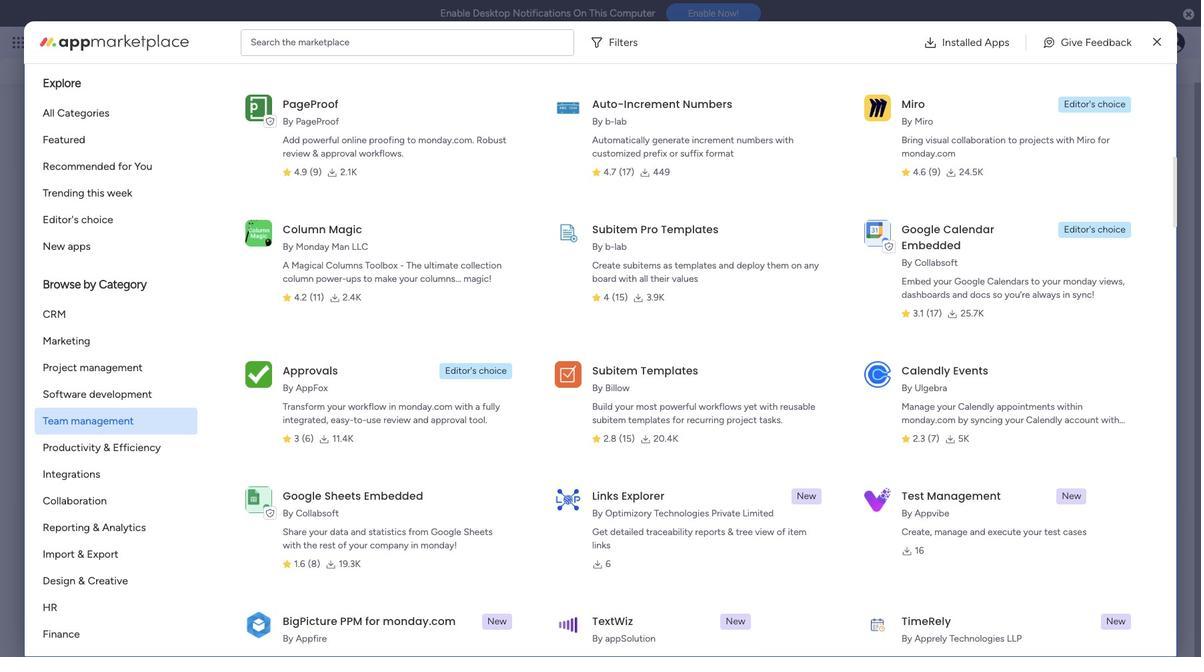 Task type: locate. For each thing, give the bounding box(es) containing it.
editor's choice down minutes
[[1065, 224, 1126, 236]]

1 horizontal spatial templates
[[675, 260, 717, 272]]

0 horizontal spatial review
[[283, 148, 310, 159]]

give for give feedback
[[1062, 36, 1083, 48]]

editor's for miro
[[1065, 99, 1096, 110]]

templates up most
[[641, 364, 699, 379]]

by up share
[[283, 508, 294, 520]]

and inside help center learn and get support
[[1046, 416, 1062, 427]]

(15)
[[612, 292, 628, 304], [619, 434, 635, 445]]

help inside button
[[1100, 624, 1124, 638]]

subitem left pro
[[593, 222, 638, 238]]

1 horizontal spatial work management > main workspace
[[297, 268, 453, 280]]

& for productivity & efficiency
[[103, 442, 110, 454]]

1 horizontal spatial of
[[777, 527, 786, 539]]

& for reporting & analytics
[[93, 522, 100, 535]]

sheets inside the share your data and statistics from google sheets with the rest of your company in monday!
[[464, 527, 493, 539]]

0 vertical spatial technologies
[[654, 508, 710, 520]]

to right ups at the left top of the page
[[364, 274, 373, 285]]

1 vertical spatial by
[[959, 415, 969, 426]]

add powerful online proofing to monday.com. robust review & approval workflows.
[[283, 135, 507, 159]]

b- inside subitem pro templates by b-lab
[[605, 242, 615, 253]]

1 horizontal spatial marketing
[[300, 246, 350, 259]]

(17) right 4.7
[[619, 167, 635, 178]]

use
[[367, 415, 381, 426]]

marketing for marketing plan
[[300, 246, 350, 259]]

0 horizontal spatial work
[[76, 268, 96, 280]]

0 horizontal spatial calendly
[[902, 364, 951, 379]]

collaborating
[[299, 432, 362, 445]]

give inside button
[[1062, 36, 1083, 48]]

lab inside the auto-increment numbers by b-lab
[[615, 116, 627, 127]]

1 vertical spatial get
[[1064, 416, 1078, 427]]

0 vertical spatial b-
[[605, 116, 615, 127]]

b- for auto-
[[605, 116, 615, 127]]

(8)
[[308, 559, 320, 571]]

google sheets embedded by collabsoft
[[283, 489, 424, 520]]

1 vertical spatial templates
[[675, 260, 717, 272]]

recommended
[[43, 160, 115, 173]]

b- up the create
[[605, 242, 615, 253]]

2 lab from the top
[[615, 242, 627, 253]]

0 vertical spatial sheets
[[325, 489, 361, 504]]

all
[[43, 107, 55, 119]]

1 horizontal spatial get
[[1064, 416, 1078, 427]]

enable for enable now!
[[688, 8, 716, 19]]

0 vertical spatial (17)
[[619, 167, 635, 178]]

& inside get detailed traceability reports & tree view of item links
[[728, 527, 734, 539]]

search down help icon
[[1125, 52, 1158, 65]]

1 horizontal spatial learn
[[1021, 416, 1044, 427]]

and inside create subitems as templates and deploy them on any board with all their values
[[719, 260, 735, 272]]

component image
[[59, 267, 71, 279]]

(15) for templates
[[619, 434, 635, 445]]

1 vertical spatial powerful
[[660, 402, 697, 413]]

enable left now!
[[688, 8, 716, 19]]

nov
[[878, 373, 897, 385]]

1 horizontal spatial powerful
[[660, 402, 697, 413]]

prefix
[[644, 148, 668, 159]]

to up "always"
[[1032, 276, 1041, 288]]

subitem
[[593, 222, 638, 238], [593, 364, 638, 379]]

1 horizontal spatial main
[[164, 268, 184, 280]]

1 vertical spatial marketing
[[43, 335, 90, 348]]

16
[[916, 546, 925, 557]]

work management > main workspace down notes
[[76, 268, 232, 280]]

for inside build your most powerful workflows yet with reusable subitem templates for recurring project tasks.
[[673, 415, 685, 426]]

auto-
[[593, 97, 624, 112]]

0 vertical spatial marketing
[[300, 246, 350, 259]]

0 horizontal spatial (9)
[[310, 167, 322, 178]]

(17) for 3.1 (17)
[[927, 308, 943, 320]]

calendly
[[902, 364, 951, 379], [959, 402, 995, 413], [1027, 415, 1063, 426]]

workspaces
[[247, 59, 304, 72], [81, 504, 147, 518]]

invite button
[[870, 428, 904, 449]]

2 horizontal spatial templates
[[1037, 226, 1085, 238]]

new for timerely
[[1107, 617, 1126, 628]]

0 vertical spatial embedded
[[902, 238, 962, 254]]

reusable
[[781, 402, 816, 413]]

0 horizontal spatial main
[[106, 544, 132, 558]]

technologies up traceability
[[654, 508, 710, 520]]

main for marketing plan
[[386, 268, 406, 280]]

2 b- from the top
[[605, 242, 615, 253]]

1 > from the left
[[156, 268, 162, 280]]

1 horizontal spatial technologies
[[950, 634, 1005, 645]]

customized
[[593, 148, 641, 159]]

sheets right from
[[464, 527, 493, 539]]

editor's down "v2 bolt switch" icon
[[1065, 99, 1096, 110]]

search the marketplace
[[251, 36, 350, 48]]

0 horizontal spatial technologies
[[654, 508, 710, 520]]

component image
[[281, 267, 293, 279]]

workspaces down plans
[[247, 59, 304, 72]]

workflow inside transform your workflow in monday.com with a fully integrated, easy-to-use review and approval tool.
[[348, 402, 387, 413]]

by up add
[[283, 116, 294, 127]]

marketing inside quick search results list box
[[300, 246, 350, 259]]

1 vertical spatial of
[[338, 541, 347, 552]]

invite members image
[[1026, 36, 1040, 49]]

embedded inside google sheets embedded by collabsoft
[[364, 489, 424, 504]]

(9) for 4.9 (9)
[[310, 167, 322, 178]]

hr
[[43, 602, 57, 615]]

subitem up billow
[[593, 364, 638, 379]]

help inside help center learn and get support
[[1021, 401, 1041, 412]]

5k
[[959, 434, 970, 445]]

most
[[636, 402, 658, 413]]

new apps
[[43, 240, 91, 253]]

editor's choice down "v2 bolt switch" icon
[[1065, 99, 1126, 110]]

1 horizontal spatial invite
[[875, 432, 899, 444]]

ulgebra
[[915, 383, 948, 394]]

your down billow
[[615, 402, 634, 413]]

1 horizontal spatial embedded
[[902, 238, 962, 254]]

views,
[[1100, 276, 1126, 288]]

0 vertical spatial help
[[1021, 401, 1041, 412]]

2 (9) from the left
[[929, 167, 941, 178]]

private
[[712, 508, 741, 520]]

subitem inside subitem templates by billow
[[593, 364, 638, 379]]

embedded inside google calendar embedded
[[902, 238, 962, 254]]

work for marketing plan
[[297, 268, 318, 280]]

in
[[1077, 210, 1086, 222], [1063, 290, 1071, 301], [389, 402, 396, 413], [411, 541, 419, 552]]

> left - on the top of the page
[[377, 268, 383, 280]]

with left all
[[619, 274, 637, 285]]

automatically generate increment numbers with customized prefix or suffix format
[[593, 135, 794, 159]]

choice down minutes
[[1098, 224, 1126, 236]]

subitem pro templates by b-lab
[[593, 222, 719, 253]]

templates right "made"
[[1037, 226, 1085, 238]]

(15) right 2.8
[[619, 434, 635, 445]]

0 horizontal spatial >
[[156, 268, 162, 280]]

2 subitem from the top
[[593, 364, 638, 379]]

1 vertical spatial subitem
[[593, 364, 638, 379]]

0 horizontal spatial monday
[[59, 35, 105, 50]]

2 horizontal spatial work
[[297, 268, 318, 280]]

0 horizontal spatial embedded
[[364, 489, 424, 504]]

1 vertical spatial (17)
[[927, 308, 943, 320]]

work management > main workspace down plan
[[297, 268, 453, 280]]

main down analytics
[[106, 544, 132, 558]]

0 vertical spatial templates
[[1037, 226, 1085, 238]]

apps marketplace image
[[40, 34, 189, 50]]

workflow up "made"
[[1031, 210, 1075, 222]]

by appvibe
[[902, 508, 950, 520]]

marketing plan
[[300, 246, 373, 259]]

1 work management > main workspace from the left
[[76, 268, 232, 280]]

by inside subitem templates by billow
[[593, 383, 603, 394]]

enable now!
[[688, 8, 739, 19]]

approvals
[[283, 364, 338, 379]]

get right 'so'
[[1007, 298, 1023, 311]]

2 > from the left
[[377, 268, 383, 280]]

(17) right 3.1
[[927, 308, 943, 320]]

by inside manage your calendly appointments within monday.com by syncing your calendly account with monday.com﻿
[[959, 415, 969, 426]]

0 horizontal spatial invite
[[143, 432, 170, 445]]

collabsoft up embed
[[915, 258, 958, 269]]

nov 7
[[878, 373, 905, 385]]

choice for google calendar embedded
[[1098, 224, 1126, 236]]

1 lab from the top
[[615, 116, 627, 127]]

magic!
[[464, 274, 492, 285]]

0 vertical spatial workspaces
[[247, 59, 304, 72]]

their
[[651, 274, 670, 285]]

learn down appointments at bottom
[[1021, 416, 1044, 427]]

with right projects
[[1057, 135, 1075, 146]]

installed apps button
[[913, 29, 1021, 56]]

1 vertical spatial sheets
[[464, 527, 493, 539]]

4.7 (17)
[[604, 167, 635, 178]]

by up embed
[[902, 258, 913, 269]]

google up by collabsoft
[[902, 222, 941, 238]]

search right "see"
[[251, 36, 280, 48]]

embedded
[[902, 238, 962, 254], [364, 489, 424, 504]]

build your most powerful workflows yet with reusable subitem templates for recurring project tasks.
[[593, 402, 816, 426]]

(15) for pro
[[612, 292, 628, 304]]

marketing up magical
[[300, 246, 350, 259]]

0 vertical spatial calendly
[[902, 364, 951, 379]]

marketing up project
[[43, 335, 90, 348]]

1.6
[[294, 559, 305, 571]]

monday.com inside transform your workflow in monday.com with a fully integrated, easy-to-use review and approval tool.
[[399, 402, 453, 413]]

calendly up ulgebra
[[902, 364, 951, 379]]

bring
[[902, 135, 924, 146]]

1 vertical spatial lab
[[615, 242, 627, 253]]

build
[[593, 402, 613, 413]]

to inside add powerful online proofing to monday.com. robust review & approval workflows.
[[407, 135, 416, 146]]

monday up access
[[59, 35, 105, 50]]

0 vertical spatial by
[[83, 278, 96, 292]]

technologies for links explorer
[[654, 508, 710, 520]]

your inside boost your workflow in minutes with ready-made templates
[[1007, 210, 1028, 222]]

1 horizontal spatial approval
[[431, 415, 467, 426]]

marketing for marketing
[[43, 335, 90, 348]]

workspace
[[187, 268, 232, 280], [408, 268, 453, 280], [135, 544, 193, 558]]

with inside manage your calendly appointments within monday.com by syncing your calendly account with monday.com﻿
[[1102, 415, 1120, 426]]

and right data
[[351, 527, 366, 539]]

2.1k
[[341, 167, 357, 178]]

lab up automatically
[[615, 116, 627, 127]]

0 horizontal spatial learn
[[968, 298, 995, 311]]

2 horizontal spatial calendly
[[1027, 415, 1063, 426]]

1 horizontal spatial work
[[108, 35, 132, 50]]

lab for subitem
[[615, 242, 627, 253]]

2.3
[[914, 434, 926, 445]]

appvibe
[[915, 508, 950, 520]]

help image
[[1118, 36, 1131, 49]]

get detailed traceability reports & tree view of item links
[[593, 527, 807, 552]]

1 horizontal spatial review
[[384, 415, 411, 426]]

1 horizontal spatial (17)
[[927, 308, 943, 320]]

private board image
[[59, 246, 74, 260]]

management up productivity & efficiency
[[71, 415, 134, 428]]

1 horizontal spatial search
[[1125, 52, 1158, 65]]

finance
[[43, 629, 80, 641]]

by inside the auto-increment numbers by b-lab
[[593, 116, 603, 127]]

0 vertical spatial approval
[[321, 148, 357, 159]]

lab inside subitem pro templates by b-lab
[[615, 242, 627, 253]]

roy
[[109, 365, 126, 377]]

sheets up data
[[325, 489, 361, 504]]

0 horizontal spatial search
[[251, 36, 280, 48]]

0 vertical spatial powerful
[[302, 135, 339, 146]]

templates up values
[[675, 260, 717, 272]]

google up share
[[283, 489, 322, 504]]

and left deploy
[[719, 260, 735, 272]]

1 vertical spatial collabsoft
[[296, 508, 339, 520]]

team
[[43, 415, 68, 428]]

your up '19.3k'
[[349, 541, 368, 552]]

test
[[902, 489, 925, 504]]

give feedback button
[[1032, 29, 1143, 56]]

1 horizontal spatial collabsoft
[[915, 258, 958, 269]]

1 vertical spatial workflow
[[348, 402, 387, 413]]

editor's up a
[[445, 366, 477, 377]]

reports
[[695, 527, 726, 539]]

0 horizontal spatial powerful
[[302, 135, 339, 146]]

0 horizontal spatial templates
[[629, 415, 670, 426]]

of left item
[[777, 527, 786, 539]]

create
[[593, 260, 621, 272]]

0 horizontal spatial the
[[282, 36, 296, 48]]

with left a
[[455, 402, 473, 413]]

editor's choice up a
[[445, 366, 507, 377]]

embedded for sheets
[[364, 489, 424, 504]]

2 work management > main workspace from the left
[[297, 268, 453, 280]]

choice down quick
[[1098, 99, 1126, 110]]

invite down development
[[143, 432, 170, 445]]

invite inside button
[[875, 432, 899, 444]]

subitem inside subitem pro templates by b-lab
[[593, 222, 638, 238]]

project
[[43, 362, 77, 374]]

0 vertical spatial give
[[1062, 36, 1083, 48]]

to right proofing
[[407, 135, 416, 146]]

desktop
[[473, 7, 510, 19]]

learn inside help center learn and get support
[[1021, 416, 1044, 427]]

your down appointments at bottom
[[1006, 415, 1024, 426]]

1 vertical spatial approval
[[431, 415, 467, 426]]

0 horizontal spatial workspaces
[[81, 504, 147, 518]]

work management > main workspace
[[76, 268, 232, 280], [297, 268, 453, 280]]

1 vertical spatial monday
[[1064, 276, 1097, 288]]

b- inside the auto-increment numbers by b-lab
[[605, 116, 615, 127]]

by up the create
[[593, 242, 603, 253]]

installed
[[943, 36, 983, 48]]

workflow inside boost your workflow in minutes with ready-made templates
[[1031, 210, 1075, 222]]

(9) for 4.6 (9)
[[929, 167, 941, 178]]

get down the 'within'
[[1064, 416, 1078, 427]]

main left the
[[386, 268, 406, 280]]

1 horizontal spatial by
[[959, 415, 969, 426]]

review inside add powerful online proofing to monday.com. robust review & approval workflows.
[[283, 148, 310, 159]]

crm
[[43, 308, 66, 321]]

3.1
[[914, 308, 924, 320]]

close recently visited image
[[43, 111, 59, 127]]

0 vertical spatial lab
[[615, 116, 627, 127]]

main workspace
[[106, 544, 193, 558]]

1 vertical spatial templates
[[641, 364, 699, 379]]

app logo image
[[246, 95, 272, 121], [555, 95, 582, 121], [865, 95, 892, 121], [246, 220, 272, 247], [555, 220, 582, 247], [865, 220, 892, 247], [246, 362, 272, 388], [555, 362, 582, 388], [865, 362, 892, 388], [246, 487, 272, 514], [555, 487, 582, 514], [865, 487, 892, 514], [246, 612, 272, 639], [555, 612, 582, 639], [865, 612, 892, 639]]

choice up fully
[[479, 366, 507, 377]]

choice for approvals
[[479, 366, 507, 377]]

by up a at the left
[[283, 242, 294, 253]]

miro inside the bring visual collaboration to projects with miro for monday.com
[[1077, 135, 1096, 146]]

1 horizontal spatial the
[[303, 541, 317, 552]]

& inside add powerful online proofing to monday.com. robust review & approval workflows.
[[313, 148, 319, 159]]

1 vertical spatial technologies
[[950, 634, 1005, 645]]

help center element
[[968, 387, 1168, 441]]

1 horizontal spatial (9)
[[929, 167, 941, 178]]

templates inside create subitems as templates and deploy them on any board with all their values
[[675, 260, 717, 272]]

templates inside subitem pro templates by b-lab
[[661, 222, 719, 238]]

monday.com﻿
[[902, 428, 956, 440]]

templates right pro
[[661, 222, 719, 238]]

0 horizontal spatial help
[[1021, 401, 1041, 412]]

0 vertical spatial the
[[282, 36, 296, 48]]

1 horizontal spatial monday
[[1064, 276, 1097, 288]]

with right account
[[1102, 415, 1120, 426]]

timerely
[[902, 615, 952, 630]]

4.6
[[914, 167, 927, 178]]

1 vertical spatial help
[[1100, 624, 1124, 638]]

dapulse close image
[[1184, 8, 1195, 21]]

in inside transform your workflow in monday.com with a fully integrated, easy-to-use review and approval tool.
[[389, 402, 396, 413]]

work right component image
[[76, 268, 96, 280]]

choice down this
[[81, 214, 113, 226]]

& up 4.9 (9)
[[313, 148, 319, 159]]

editor's choice for approvals
[[445, 366, 507, 377]]

embedded up by collabsoft
[[902, 238, 962, 254]]

your inside build your most powerful workflows yet with reusable subitem templates for recurring project tasks.
[[615, 402, 634, 413]]

1 vertical spatial b-
[[605, 242, 615, 253]]

and down center
[[1046, 416, 1062, 427]]

1 horizontal spatial workflow
[[1031, 210, 1075, 222]]

invite left 2.3
[[875, 432, 899, 444]]

0 horizontal spatial workflow
[[348, 402, 387, 413]]

billow
[[605, 383, 630, 394]]

2.4k
[[343, 292, 362, 304]]

approval left the tool.
[[431, 415, 467, 426]]

fully
[[483, 402, 500, 413]]

0 horizontal spatial (17)
[[619, 167, 635, 178]]

0 horizontal spatial by
[[83, 278, 96, 292]]

syncing
[[971, 415, 1003, 426]]

from
[[409, 527, 429, 539]]

calendly up syncing in the right of the page
[[959, 402, 995, 413]]

& left the tree
[[728, 527, 734, 539]]

> for marketing plan
[[377, 268, 383, 280]]

templates inside boost your workflow in minutes with ready-made templates
[[1037, 226, 1085, 238]]

search everything image
[[1088, 36, 1102, 49]]

0 horizontal spatial sheets
[[325, 489, 361, 504]]

4.9
[[294, 167, 307, 178]]

monday up sync!
[[1064, 276, 1097, 288]]

software development
[[43, 388, 152, 401]]

1 b- from the top
[[605, 116, 615, 127]]

1 horizontal spatial give
[[1062, 36, 1083, 48]]

inspired
[[1026, 298, 1064, 311]]

by up build
[[593, 383, 603, 394]]

0 vertical spatial of
[[777, 527, 786, 539]]

review right use
[[384, 415, 411, 426]]

> right 'category'
[[156, 268, 162, 280]]

with inside transform your workflow in monday.com with a fully integrated, easy-to-use review and approval tool.
[[455, 402, 473, 413]]

optimizory
[[605, 508, 652, 520]]

0 vertical spatial (15)
[[612, 292, 628, 304]]

the right plans
[[282, 36, 296, 48]]

management
[[928, 489, 1001, 504]]

4.2 (11)
[[294, 292, 324, 304]]

0 horizontal spatial collabsoft
[[296, 508, 339, 520]]

miro up bring
[[915, 116, 934, 127]]

kendall parks image
[[1164, 32, 1186, 53]]

1 (9) from the left
[[310, 167, 322, 178]]

enable inside button
[[688, 8, 716, 19]]

0 horizontal spatial give
[[994, 53, 1015, 65]]

workflow up use
[[348, 402, 387, 413]]

by up "manage" at the bottom of page
[[902, 383, 913, 394]]

embedded up statistics
[[364, 489, 424, 504]]

templates image image
[[980, 105, 1156, 198]]

in inside the share your data and statistics from google sheets with the rest of your company in monday!
[[411, 541, 419, 552]]

0 vertical spatial miro
[[902, 97, 926, 112]]

workspace image
[[65, 543, 97, 575]]

and inside embed your google calendars to your monday views, dashboards and docs so you're always in sync!
[[953, 290, 968, 301]]

for
[[1098, 135, 1110, 146], [118, 160, 132, 173], [673, 415, 685, 426], [366, 615, 380, 630]]

choice for miro
[[1098, 99, 1126, 110]]

1 vertical spatial review
[[384, 415, 411, 426]]

2 horizontal spatial main
[[386, 268, 406, 280]]

marketing
[[300, 246, 350, 259], [43, 335, 90, 348]]

textwiz
[[593, 615, 633, 630]]

sheets
[[325, 489, 361, 504], [464, 527, 493, 539]]

work up recent
[[108, 35, 132, 50]]

editor's down minutes
[[1065, 224, 1096, 236]]

review down add
[[283, 148, 310, 159]]

select product image
[[12, 36, 25, 49]]

1 vertical spatial embedded
[[364, 489, 424, 504]]

google up monday!
[[431, 527, 462, 539]]

pageproof by pageproof
[[283, 97, 339, 127]]

your inside transform your workflow in monday.com with a fully integrated, easy-to-use review and approval tool.
[[327, 402, 346, 413]]

0 horizontal spatial of
[[338, 541, 347, 552]]

workspace for notes
[[187, 268, 232, 280]]

recommended for you
[[43, 160, 152, 173]]

1 vertical spatial learn
[[1021, 416, 1044, 427]]

by inside subitem pro templates by b-lab
[[593, 242, 603, 253]]

monday inside embed your google calendars to your monday views, dashboards and docs so you're always in sync!
[[1064, 276, 1097, 288]]

and
[[226, 59, 244, 72], [719, 260, 735, 272], [953, 290, 968, 301], [413, 415, 429, 426], [1046, 416, 1062, 427], [254, 432, 272, 445], [351, 527, 366, 539], [971, 527, 986, 539]]

ups
[[346, 274, 361, 285]]

lab up the create
[[615, 242, 627, 253]]

my workspaces
[[61, 504, 147, 518]]

your up "made"
[[1007, 210, 1028, 222]]

with inside automatically generate increment numbers with customized prefix or suffix format
[[776, 135, 794, 146]]

technologies for timerely
[[950, 634, 1005, 645]]

view
[[756, 527, 775, 539]]

by left appfire
[[283, 634, 294, 645]]

by down test
[[902, 508, 913, 520]]

to left projects
[[1009, 135, 1018, 146]]

0 horizontal spatial approval
[[321, 148, 357, 159]]

1 subitem from the top
[[593, 222, 638, 238]]

efficiency
[[113, 442, 161, 454]]

2 vertical spatial miro
[[1077, 135, 1096, 146]]

so
[[993, 290, 1003, 301]]

0 horizontal spatial enable
[[440, 7, 471, 19]]

0 vertical spatial search
[[251, 36, 280, 48]]



Task type: vqa. For each thing, say whether or not it's contained in the screenshot.
main content
no



Task type: describe. For each thing, give the bounding box(es) containing it.
1 vertical spatial pageproof
[[296, 116, 339, 127]]

appfox
[[296, 383, 328, 394]]

by inside pageproof by pageproof
[[283, 116, 294, 127]]

reporting
[[43, 522, 90, 535]]

boost your workflow in minutes with ready-made templates
[[976, 210, 1150, 238]]

0 horizontal spatial get
[[1007, 298, 1023, 311]]

embedded for calendar
[[902, 238, 962, 254]]

help for help
[[1100, 624, 1124, 638]]

rest
[[320, 541, 336, 552]]

your up rest
[[309, 527, 328, 539]]

close my workspaces image
[[43, 503, 59, 519]]

installed apps
[[943, 36, 1010, 48]]

powerful inside add powerful online proofing to monday.com. robust review & approval workflows.
[[302, 135, 339, 146]]

& for import & export
[[77, 549, 84, 561]]

editor's for google calendar embedded
[[1065, 224, 1096, 236]]

pro
[[641, 222, 658, 238]]

enable for enable desktop notifications on this computer
[[440, 7, 471, 19]]

workflows
[[699, 402, 742, 413]]

company
[[370, 541, 409, 552]]

column
[[283, 274, 314, 285]]

subitem for subitem templates
[[593, 364, 638, 379]]

embed
[[902, 276, 932, 288]]

quick search results list box
[[43, 127, 936, 304]]

development
[[89, 388, 152, 401]]

editor's for approvals
[[445, 366, 477, 377]]

increment
[[624, 97, 680, 112]]

events
[[954, 364, 989, 379]]

now!
[[718, 8, 739, 19]]

workspace for marketing plan
[[408, 268, 453, 280]]

0 vertical spatial collabsoft
[[915, 258, 958, 269]]

4.7
[[604, 167, 617, 178]]

& for design & creative
[[78, 575, 85, 588]]

all
[[640, 274, 649, 285]]

review inside transform your workflow in monday.com with a fully integrated, easy-to-use review and approval tool.
[[384, 415, 411, 426]]

quickly access your recent boards, inbox and workspaces
[[27, 59, 304, 72]]

my
[[61, 504, 79, 518]]

editor's choice for miro
[[1065, 99, 1126, 110]]

the inside the share your data and statistics from google sheets with the rest of your company in monday!
[[303, 541, 317, 552]]

new for bigpicture ppm for monday.com
[[488, 617, 507, 628]]

workflow for templates
[[1031, 210, 1075, 222]]

your up "always"
[[1043, 276, 1062, 288]]

feedback
[[1017, 53, 1059, 65]]

of inside the share your data and statistics from google sheets with the rest of your company in monday!
[[338, 541, 347, 552]]

limited
[[743, 508, 774, 520]]

editor's down trending
[[43, 214, 79, 226]]

of inside get detailed traceability reports & tree view of item links
[[777, 527, 786, 539]]

item
[[788, 527, 807, 539]]

your inside a magical columns toolbox - the ultimate collection column power-ups to make your columns... magic!
[[399, 274, 418, 285]]

ppm
[[340, 615, 363, 630]]

work management > main workspace for notes
[[76, 268, 232, 280]]

24.5k
[[960, 167, 984, 178]]

4.6 (9)
[[914, 167, 941, 178]]

in inside boost your workflow in minutes with ready-made templates
[[1077, 210, 1086, 222]]

your down apps marketplace image
[[101, 59, 123, 72]]

workflow for integrated,
[[348, 402, 387, 413]]

give for give feedback
[[994, 53, 1015, 65]]

project
[[727, 415, 757, 426]]

in inside embed your google calendars to your monday views, dashboards and docs so you're always in sync!
[[1063, 290, 1071, 301]]

work management > main workspace for marketing plan
[[297, 268, 453, 280]]

for inside the bring visual collaboration to projects with miro for monday.com
[[1098, 135, 1110, 146]]

3.1 (17)
[[914, 308, 943, 320]]

4.9 (9)
[[294, 167, 322, 178]]

19.3k
[[339, 559, 361, 571]]

powerful inside build your most powerful workflows yet with reusable subitem templates for recurring project tasks.
[[660, 402, 697, 413]]

1 vertical spatial workspaces
[[81, 504, 147, 518]]

by up get
[[593, 508, 603, 520]]

manage
[[935, 527, 968, 539]]

inbox image
[[997, 36, 1010, 49]]

man
[[332, 242, 350, 253]]

google calendar embedded
[[902, 222, 995, 254]]

0 vertical spatial monday
[[59, 35, 105, 50]]

help for help center learn and get support
[[1021, 401, 1041, 412]]

your down ulgebra
[[938, 402, 956, 413]]

share your data and statistics from google sheets with the rest of your company in monday!
[[283, 527, 493, 552]]

productivity
[[43, 442, 101, 454]]

& for learn & get inspired
[[998, 298, 1004, 311]]

v2 bolt switch image
[[1083, 52, 1091, 66]]

1 vertical spatial miro
[[915, 116, 934, 127]]

center
[[1043, 401, 1071, 412]]

main for notes
[[164, 268, 184, 280]]

editor's choice up apps
[[43, 214, 113, 226]]

by appsolution
[[593, 634, 656, 645]]

roy mann image
[[74, 366, 101, 392]]

create, manage and execute your test cases
[[902, 527, 1087, 539]]

marketplace
[[298, 36, 350, 48]]

featured
[[43, 133, 85, 146]]

share
[[283, 527, 307, 539]]

> for notes
[[156, 268, 162, 280]]

analytics
[[102, 522, 146, 535]]

embed your google calendars to your monday views, dashboards and docs so you're always in sync!
[[902, 276, 1126, 301]]

google inside google calendar embedded
[[902, 222, 941, 238]]

templates inside subitem templates by billow
[[641, 364, 699, 379]]

apps image
[[1056, 36, 1069, 49]]

management up development
[[80, 362, 143, 374]]

approval inside transform your workflow in monday.com with a fully integrated, easy-to-use review and approval tool.
[[431, 415, 467, 426]]

numbers
[[737, 135, 774, 146]]

management down marketing plan
[[320, 268, 375, 280]]

to inside a magical columns toolbox - the ultimate collection column power-ups to make your columns... magic!
[[364, 274, 373, 285]]

magic
[[329, 222, 362, 238]]

enable now! button
[[666, 4, 761, 24]]

m
[[74, 549, 88, 568]]

lottie animation element
[[591, 34, 966, 85]]

transform
[[283, 402, 325, 413]]

calendly inside calendly events by ulgebra
[[902, 364, 951, 379]]

with inside create subitems as templates and deploy them on any board with all their values
[[619, 274, 637, 285]]

with inside boost your workflow in minutes with ready-made templates
[[1129, 210, 1150, 222]]

1 image
[[1007, 27, 1019, 42]]

inbox
[[197, 59, 224, 72]]

7
[[899, 373, 905, 385]]

with inside the share your data and statistics from google sheets with the rest of your company in monday!
[[283, 541, 301, 552]]

google inside embed your google calendars to your monday views, dashboards and docs so you're always in sync!
[[955, 276, 985, 288]]

new for links explorer
[[797, 491, 817, 502]]

approval inside add powerful online proofing to monday.com. robust review & approval workflows.
[[321, 148, 357, 159]]

v2 user feedback image
[[979, 52, 989, 67]]

visual
[[926, 135, 950, 146]]

subitem templates by billow
[[593, 364, 699, 394]]

by left 'apprely'
[[902, 634, 913, 645]]

minutes
[[1088, 210, 1127, 222]]

import
[[43, 549, 75, 561]]

account
[[1065, 415, 1100, 426]]

to inside embed your google calendars to your monday views, dashboards and docs so you're always in sync!
[[1032, 276, 1041, 288]]

lab for auto-
[[615, 116, 627, 127]]

subitem for subitem pro templates
[[593, 222, 638, 238]]

and right manage at the right of page
[[971, 527, 986, 539]]

by up bring
[[902, 116, 913, 127]]

always
[[1033, 290, 1061, 301]]

1 horizontal spatial calendly
[[959, 402, 995, 413]]

quick search button
[[1072, 46, 1168, 72]]

1 horizontal spatial workspaces
[[247, 59, 304, 72]]

a
[[476, 402, 480, 413]]

computer
[[610, 7, 656, 19]]

creative
[[88, 575, 128, 588]]

auto-increment numbers by b-lab
[[593, 97, 733, 127]]

with inside build your most powerful workflows yet with reusable subitem templates for recurring project tasks.
[[760, 402, 778, 413]]

apps
[[985, 36, 1010, 48]]

public board image
[[281, 246, 295, 260]]

your up dashboards
[[934, 276, 953, 288]]

integrations
[[43, 468, 100, 481]]

449
[[653, 167, 670, 178]]

(17) for 4.7 (17)
[[619, 167, 635, 178]]

calendly events by ulgebra
[[902, 364, 989, 394]]

collection
[[461, 260, 502, 272]]

collabsoft inside google sheets embedded by collabsoft
[[296, 508, 339, 520]]

workflows.
[[359, 148, 404, 159]]

search inside button
[[1125, 52, 1158, 65]]

and inside transform your workflow in monday.com with a fully integrated, easy-to-use review and approval tool.
[[413, 415, 429, 426]]

invite for invite your teammates and start collaborating
[[143, 432, 170, 445]]

import & export
[[43, 549, 118, 561]]

all categories
[[43, 107, 110, 119]]

new for test management
[[1062, 491, 1082, 502]]

sheets inside google sheets embedded by collabsoft
[[325, 489, 361, 504]]

b- for subitem
[[605, 242, 615, 253]]

automatically
[[593, 135, 650, 146]]

column magic by monday man llc
[[283, 222, 368, 253]]

see
[[233, 37, 249, 48]]

3 (6)
[[294, 434, 314, 445]]

new for textwiz
[[726, 617, 746, 628]]

visited
[[113, 111, 150, 126]]

monday work management
[[59, 35, 207, 50]]

notifications image
[[968, 36, 981, 49]]

1.6 (8)
[[294, 559, 320, 571]]

templates inside build your most powerful workflows yet with reusable subitem templates for recurring project tasks.
[[629, 415, 670, 426]]

dapulse x slim image
[[1154, 34, 1162, 50]]

management up quickly access your recent boards, inbox and workspaces
[[135, 35, 207, 50]]

work for notes
[[76, 268, 96, 280]]

and inside the share your data and statistics from google sheets with the rest of your company in monday!
[[351, 527, 366, 539]]

your left the "test"
[[1024, 527, 1043, 539]]

0 vertical spatial learn
[[968, 298, 995, 311]]

google inside the share your data and statistics from google sheets with the rest of your company in monday!
[[431, 527, 462, 539]]

your left "teammates" on the left
[[173, 432, 195, 445]]

plan
[[352, 246, 373, 259]]

monday.com inside manage your calendly appointments within monday.com by syncing your calendly account with monday.com﻿
[[902, 415, 956, 426]]

to inside the bring visual collaboration to projects with miro for monday.com
[[1009, 135, 1018, 146]]

by inside calendly events by ulgebra
[[902, 383, 913, 394]]

with inside the bring visual collaboration to projects with miro for monday.com
[[1057, 135, 1075, 146]]

0 vertical spatial pageproof
[[283, 97, 339, 112]]

yet
[[744, 402, 758, 413]]

and down "see"
[[226, 59, 244, 72]]

by appfox
[[283, 383, 328, 394]]

recent
[[125, 59, 156, 72]]

and left start
[[254, 432, 272, 445]]

by left appfox
[[283, 383, 294, 394]]

google inside google sheets embedded by collabsoft
[[283, 489, 322, 504]]

within
[[1058, 402, 1083, 413]]

by down textwiz
[[593, 634, 603, 645]]

give feedback
[[994, 53, 1059, 65]]

get inside help center learn and get support
[[1064, 416, 1078, 427]]

25.7k
[[961, 308, 984, 320]]

give feedback link
[[1032, 29, 1143, 56]]

help button
[[1088, 620, 1135, 642]]

add to favorites image
[[235, 246, 249, 259]]

design & creative
[[43, 575, 128, 588]]

by inside column magic by monday man llc
[[283, 242, 294, 253]]

bigpicture ppm for monday.com
[[283, 615, 456, 630]]

monday.com inside the bring visual collaboration to projects with miro for monday.com
[[902, 148, 956, 159]]

by inside google sheets embedded by collabsoft
[[283, 508, 294, 520]]

management down notes
[[99, 268, 154, 280]]

invite for invite
[[875, 432, 899, 444]]

monday
[[296, 242, 329, 253]]

trending this week
[[43, 187, 132, 200]]

editor's choice for google calendar embedded
[[1065, 224, 1126, 236]]

power-
[[316, 274, 346, 285]]



